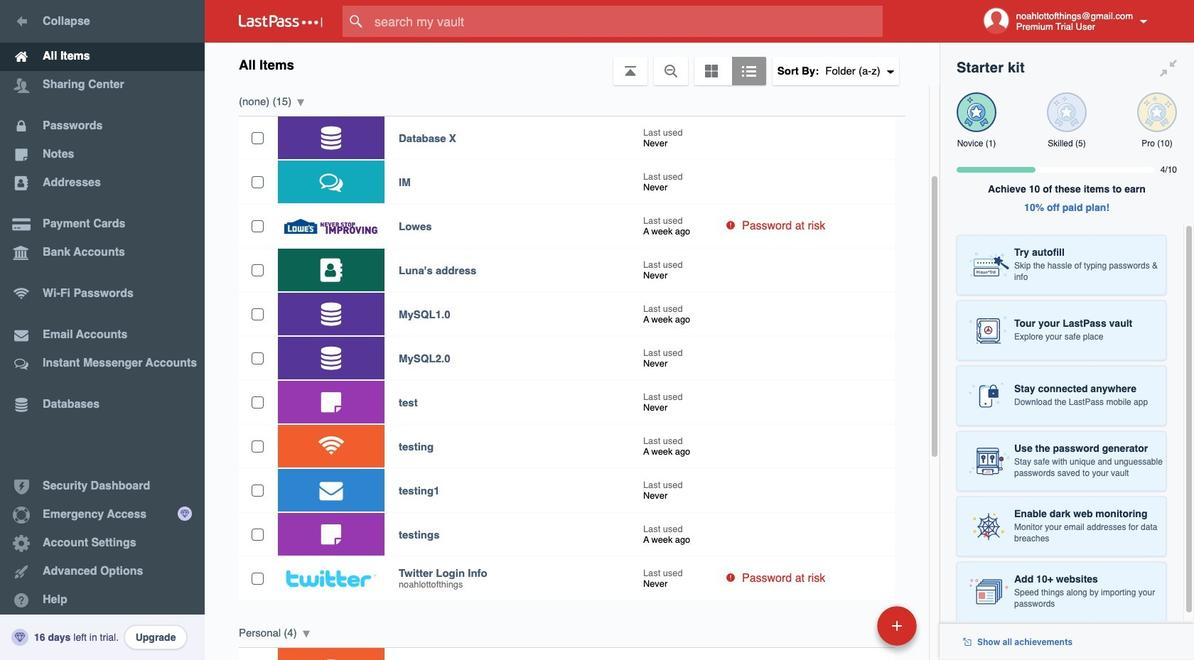 Task type: locate. For each thing, give the bounding box(es) containing it.
search my vault text field
[[343, 6, 910, 37]]

new item navigation
[[779, 602, 925, 660]]

new item element
[[779, 606, 922, 646]]

main navigation navigation
[[0, 0, 205, 660]]



Task type: describe. For each thing, give the bounding box(es) containing it.
Search search field
[[343, 6, 910, 37]]

lastpass image
[[239, 15, 323, 28]]

vault options navigation
[[205, 43, 940, 85]]



